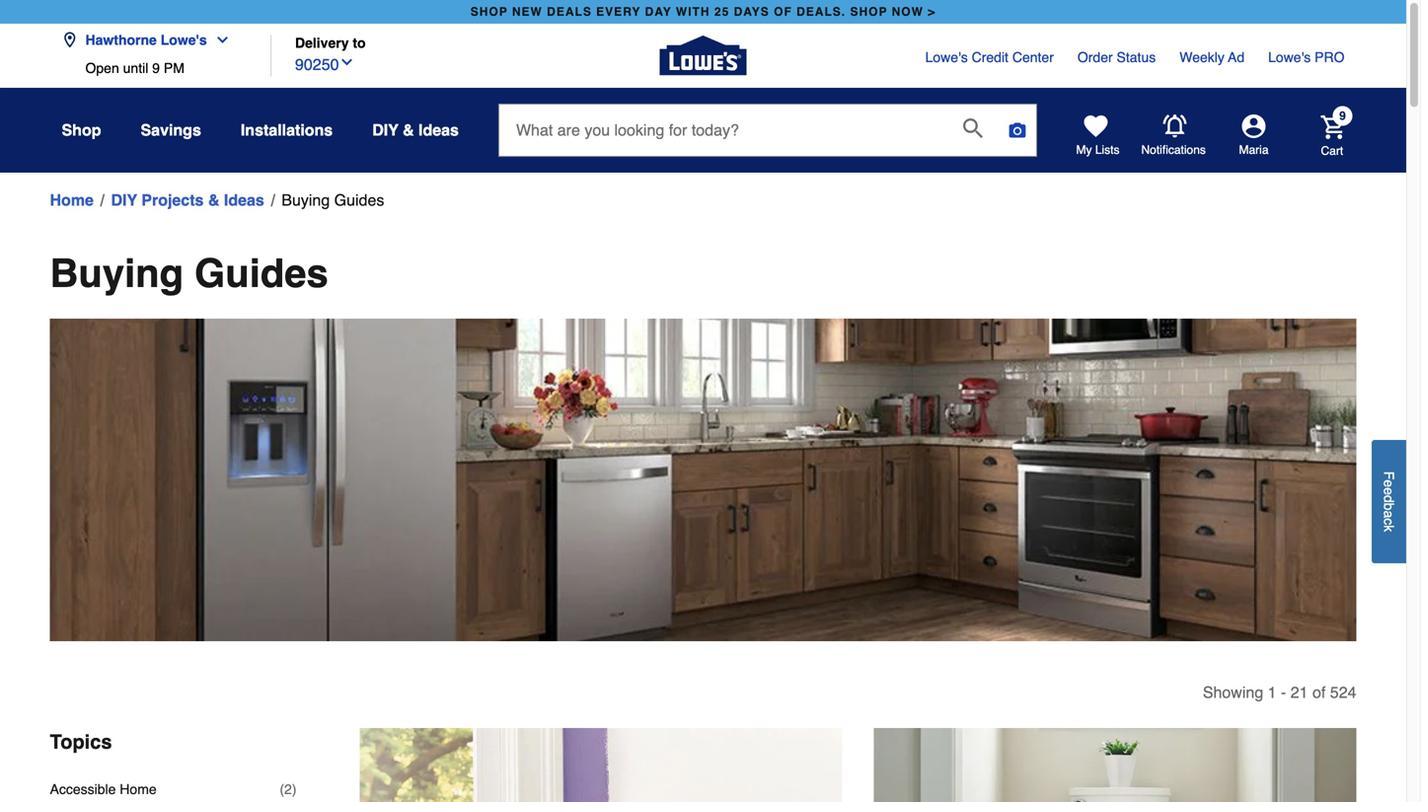 Task type: describe. For each thing, give the bounding box(es) containing it.
lowe's for lowe's credit center
[[925, 49, 968, 65]]

a white toilet in a alcove of a bathroom with white walls and medium brown wood floors. image
[[874, 728, 1357, 802]]

1 e from the top
[[1381, 480, 1397, 488]]

cart
[[1321, 144, 1343, 158]]

lowe's credit center
[[925, 49, 1054, 65]]

)
[[292, 782, 297, 798]]

savings button
[[141, 113, 201, 148]]

projects
[[141, 191, 204, 209]]

1 vertical spatial home
[[120, 782, 157, 798]]

pm
[[164, 60, 184, 76]]

ideas inside button
[[419, 121, 459, 139]]

0 horizontal spatial home
[[50, 191, 94, 209]]

25
[[714, 5, 730, 19]]

deals.
[[797, 5, 846, 19]]

524
[[1330, 684, 1357, 702]]

now
[[892, 5, 924, 19]]

maria button
[[1207, 114, 1301, 158]]

guides inside buying guides 'button'
[[334, 191, 384, 209]]

chevron down image inside hawthorne lowe's "button"
[[207, 32, 231, 48]]

shop new deals every day with 25 days of deals. shop now > link
[[467, 0, 940, 24]]

diy projects & ideas
[[111, 191, 264, 209]]

maria
[[1239, 143, 1269, 157]]

chevron down image inside 90250 button
[[339, 54, 355, 70]]

0 horizontal spatial guides
[[195, 251, 328, 296]]

deals
[[547, 5, 592, 19]]

buying guides button
[[282, 189, 384, 212]]

my lists link
[[1076, 114, 1120, 158]]

accessible
[[50, 782, 116, 798]]

Search Query text field
[[499, 105, 947, 156]]

a person using a wood-handle angled purdy paint brush to apply purple paint along a window frame. image
[[360, 728, 842, 802]]

21
[[1291, 684, 1308, 702]]

>
[[928, 5, 936, 19]]

b
[[1381, 503, 1397, 511]]

status
[[1117, 49, 1156, 65]]

installations
[[241, 121, 333, 139]]

c
[[1381, 518, 1397, 525]]

diy & ideas button
[[372, 113, 459, 148]]

0 horizontal spatial 9
[[152, 60, 160, 76]]

installations button
[[241, 113, 333, 148]]

diy & ideas
[[372, 121, 459, 139]]

lowe's home improvement cart image
[[1321, 115, 1345, 139]]

0 vertical spatial buying guides
[[282, 191, 384, 209]]

location image
[[62, 32, 77, 48]]

a kitchen with wood cabinets, stainless steel appliances, granite countertops and a tile backsplash. image
[[50, 319, 1357, 642]]

open until 9 pm
[[85, 60, 184, 76]]

lowe's pro link
[[1268, 47, 1345, 67]]

notifications
[[1141, 143, 1206, 157]]

lowe's home improvement lists image
[[1084, 114, 1108, 138]]

90250 button
[[295, 51, 355, 77]]

hawthorne lowe's
[[85, 32, 207, 48]]

weekly
[[1180, 49, 1225, 65]]

buying inside 'button'
[[282, 191, 330, 209]]

-
[[1281, 684, 1286, 702]]

until
[[123, 60, 148, 76]]

of
[[774, 5, 792, 19]]

f
[[1381, 471, 1397, 480]]

ad
[[1228, 49, 1245, 65]]

pro
[[1315, 49, 1345, 65]]

2
[[284, 782, 292, 798]]

showing 1 - 21 of 524
[[1203, 684, 1357, 702]]

a
[[1381, 511, 1397, 518]]

( 2 )
[[280, 782, 297, 798]]

k
[[1381, 525, 1397, 532]]

center
[[1012, 49, 1054, 65]]



Task type: vqa. For each thing, say whether or not it's contained in the screenshot.
Fans to the right
no



Task type: locate. For each thing, give the bounding box(es) containing it.
lowe's home improvement notification center image
[[1163, 115, 1187, 138]]

1 vertical spatial buying guides
[[50, 251, 328, 296]]

buying
[[282, 191, 330, 209], [50, 251, 184, 296]]

order status link
[[1078, 47, 1156, 67]]

weekly ad link
[[1180, 47, 1245, 67]]

& inside button
[[403, 121, 414, 139]]

hawthorne
[[85, 32, 157, 48]]

1 horizontal spatial &
[[403, 121, 414, 139]]

0 vertical spatial chevron down image
[[207, 32, 231, 48]]

my lists
[[1076, 143, 1120, 157]]

shop new deals every day with 25 days of deals. shop now >
[[470, 5, 936, 19]]

None search field
[[498, 104, 1037, 175]]

e up d
[[1381, 480, 1397, 488]]

diy left projects
[[111, 191, 137, 209]]

diy for diy projects & ideas
[[111, 191, 137, 209]]

showing
[[1203, 684, 1263, 702]]

f e e d b a c k button
[[1372, 440, 1406, 563]]

0 horizontal spatial &
[[208, 191, 220, 209]]

1 shop from the left
[[470, 5, 508, 19]]

1 horizontal spatial shop
[[850, 5, 888, 19]]

lowe's left "credit"
[[925, 49, 968, 65]]

diy
[[372, 121, 398, 139], [111, 191, 137, 209]]

1 vertical spatial chevron down image
[[339, 54, 355, 70]]

with
[[676, 5, 710, 19]]

(
[[280, 782, 284, 798]]

home link
[[50, 189, 94, 212]]

diy inside button
[[372, 121, 398, 139]]

e
[[1381, 480, 1397, 488], [1381, 487, 1397, 495]]

lowe's inside "link"
[[1268, 49, 1311, 65]]

0 vertical spatial guides
[[334, 191, 384, 209]]

0 horizontal spatial ideas
[[224, 191, 264, 209]]

my
[[1076, 143, 1092, 157]]

buying down installations button
[[282, 191, 330, 209]]

f e e d b a c k
[[1381, 471, 1397, 532]]

credit
[[972, 49, 1009, 65]]

buying down home link
[[50, 251, 184, 296]]

1 horizontal spatial guides
[[334, 191, 384, 209]]

diy up buying guides 'button'
[[372, 121, 398, 139]]

home down shop button
[[50, 191, 94, 209]]

lowe's for lowe's pro
[[1268, 49, 1311, 65]]

shop
[[62, 121, 101, 139]]

1 horizontal spatial buying
[[282, 191, 330, 209]]

weekly ad
[[1180, 49, 1245, 65]]

ideas
[[419, 121, 459, 139], [224, 191, 264, 209]]

delivery
[[295, 35, 349, 51]]

new
[[512, 5, 543, 19]]

1 vertical spatial buying
[[50, 251, 184, 296]]

0 vertical spatial &
[[403, 121, 414, 139]]

hawthorne lowe's button
[[62, 20, 238, 60]]

buying guides down installations button
[[282, 191, 384, 209]]

to
[[353, 35, 366, 51]]

0 vertical spatial ideas
[[419, 121, 459, 139]]

diy for diy & ideas
[[372, 121, 398, 139]]

open
[[85, 60, 119, 76]]

9 up the cart
[[1339, 109, 1346, 123]]

e up the b
[[1381, 487, 1397, 495]]

1
[[1268, 684, 1277, 702]]

lowe's pro
[[1268, 49, 1345, 65]]

9 left pm
[[152, 60, 160, 76]]

&
[[403, 121, 414, 139], [208, 191, 220, 209]]

chevron down image
[[207, 32, 231, 48], [339, 54, 355, 70]]

1 horizontal spatial lowe's
[[925, 49, 968, 65]]

0 horizontal spatial buying
[[50, 251, 184, 296]]

guides
[[334, 191, 384, 209], [195, 251, 328, 296]]

90250
[[295, 55, 339, 74]]

2 shop from the left
[[850, 5, 888, 19]]

shop left now
[[850, 5, 888, 19]]

camera image
[[1008, 120, 1027, 140]]

lowe's
[[161, 32, 207, 48], [925, 49, 968, 65], [1268, 49, 1311, 65]]

1 horizontal spatial chevron down image
[[339, 54, 355, 70]]

home right accessible
[[120, 782, 157, 798]]

0 horizontal spatial diy
[[111, 191, 137, 209]]

buying guides down diy projects & ideas link
[[50, 251, 328, 296]]

buying guides
[[282, 191, 384, 209], [50, 251, 328, 296]]

0 vertical spatial diy
[[372, 121, 398, 139]]

lists
[[1095, 143, 1120, 157]]

lowe's credit center link
[[925, 47, 1054, 67]]

0 horizontal spatial chevron down image
[[207, 32, 231, 48]]

home
[[50, 191, 94, 209], [120, 782, 157, 798]]

0 vertical spatial 9
[[152, 60, 160, 76]]

lowe's home improvement logo image
[[660, 12, 747, 99]]

lowe's left pro
[[1268, 49, 1311, 65]]

order status
[[1078, 49, 1156, 65]]

1 vertical spatial &
[[208, 191, 220, 209]]

topics
[[50, 731, 112, 754]]

0 vertical spatial home
[[50, 191, 94, 209]]

lowe's inside "button"
[[161, 32, 207, 48]]

9
[[152, 60, 160, 76], [1339, 109, 1346, 123]]

savings
[[141, 121, 201, 139]]

shop button
[[62, 113, 101, 148]]

2 e from the top
[[1381, 487, 1397, 495]]

1 horizontal spatial home
[[120, 782, 157, 798]]

d
[[1381, 495, 1397, 503]]

2 horizontal spatial lowe's
[[1268, 49, 1311, 65]]

days
[[734, 5, 770, 19]]

order
[[1078, 49, 1113, 65]]

1 vertical spatial 9
[[1339, 109, 1346, 123]]

shop
[[470, 5, 508, 19], [850, 5, 888, 19]]

accessible home
[[50, 782, 157, 798]]

1 vertical spatial guides
[[195, 251, 328, 296]]

0 horizontal spatial shop
[[470, 5, 508, 19]]

0 horizontal spatial lowe's
[[161, 32, 207, 48]]

of
[[1313, 684, 1326, 702]]

diy projects & ideas link
[[111, 189, 264, 212]]

search image
[[963, 118, 983, 138]]

1 horizontal spatial 9
[[1339, 109, 1346, 123]]

lowe's up pm
[[161, 32, 207, 48]]

day
[[645, 5, 672, 19]]

every
[[596, 5, 641, 19]]

1 vertical spatial ideas
[[224, 191, 264, 209]]

1 vertical spatial diy
[[111, 191, 137, 209]]

0 vertical spatial buying
[[282, 191, 330, 209]]

1 horizontal spatial diy
[[372, 121, 398, 139]]

shop left new
[[470, 5, 508, 19]]

1 horizontal spatial ideas
[[419, 121, 459, 139]]

delivery to
[[295, 35, 366, 51]]



